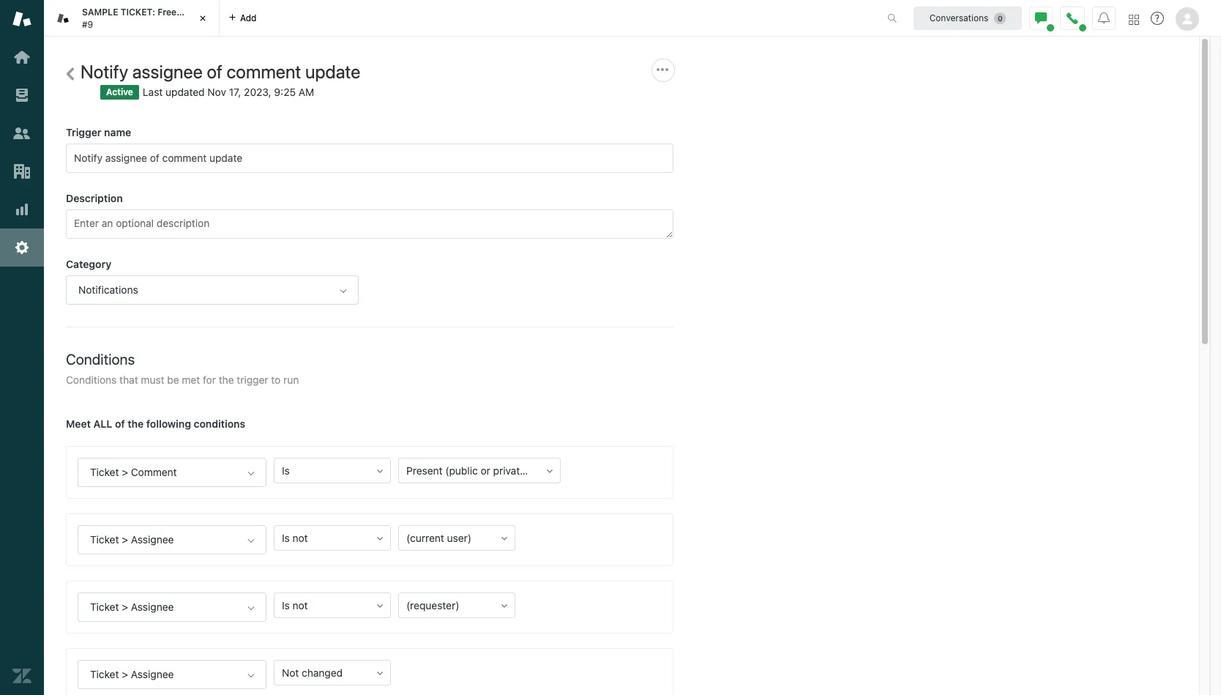 Task type: locate. For each thing, give the bounding box(es) containing it.
add button
[[220, 0, 266, 36]]

admin image
[[12, 238, 32, 257]]

main element
[[0, 0, 44, 695]]

tab
[[44, 0, 220, 37]]

close image
[[196, 11, 210, 26]]

customers image
[[12, 124, 32, 143]]

get started image
[[12, 48, 32, 67]]

zendesk support image
[[12, 10, 32, 29]]

button displays agent's chat status as online. image
[[1036, 12, 1048, 24]]

ticket:
[[121, 7, 155, 18]]

reporting image
[[12, 200, 32, 219]]

sample ticket: free repair #9
[[82, 7, 204, 30]]

notifications image
[[1099, 12, 1111, 24]]

conversations button
[[914, 6, 1023, 30]]

get help image
[[1152, 12, 1165, 25]]



Task type: describe. For each thing, give the bounding box(es) containing it.
zendesk image
[[12, 667, 32, 686]]

organizations image
[[12, 162, 32, 181]]

#9
[[82, 19, 93, 30]]

sample
[[82, 7, 118, 18]]

zendesk products image
[[1130, 14, 1140, 25]]

repair
[[179, 7, 204, 18]]

free
[[158, 7, 177, 18]]

add
[[240, 12, 257, 23]]

tabs tab list
[[44, 0, 873, 37]]

tab containing sample ticket: free repair
[[44, 0, 220, 37]]

conversations
[[930, 12, 989, 23]]

views image
[[12, 86, 32, 105]]



Task type: vqa. For each thing, say whether or not it's contained in the screenshot.
the Add in the 'content-title' region
no



